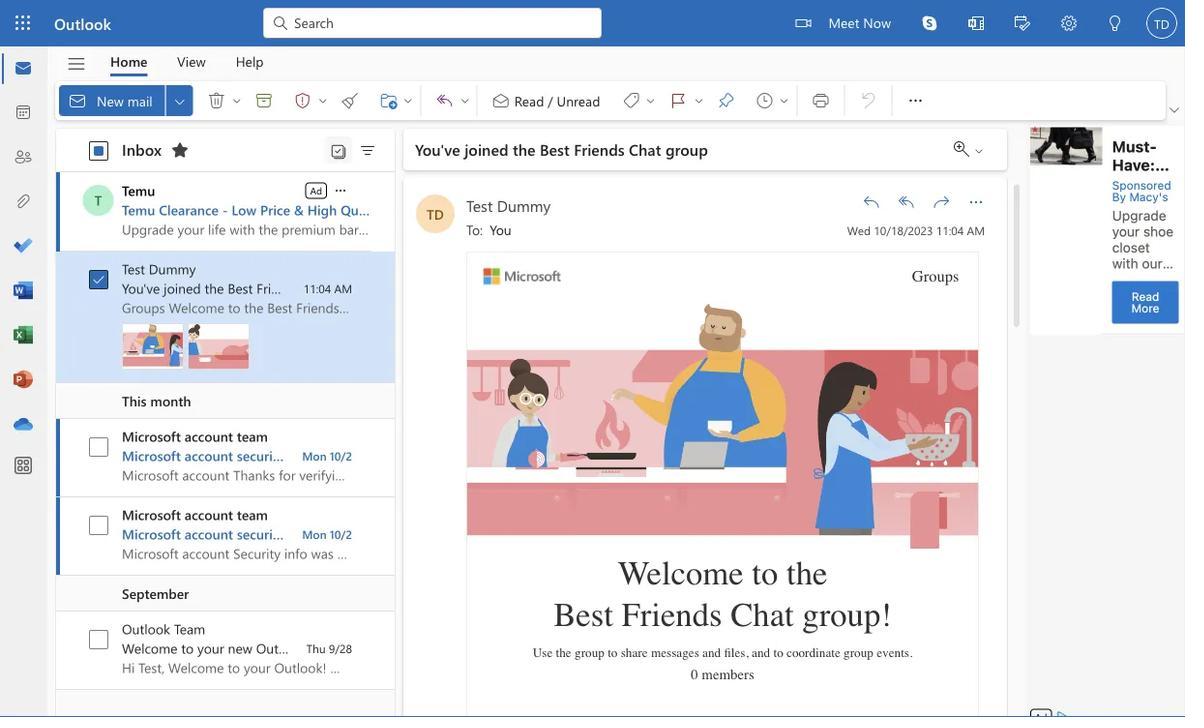 Task type: locate. For each thing, give the bounding box(es) containing it.
 right  at the left of page
[[317, 95, 329, 106]]

 up 10/18/2023
[[897, 193, 916, 212]]


[[906, 91, 925, 110], [333, 183, 348, 198], [967, 193, 986, 212]]

0 horizontal spatial  button
[[166, 85, 193, 116]]

to: you
[[466, 220, 512, 238]]

onedrive image
[[14, 415, 33, 434]]

joined inside message list list box
[[164, 279, 201, 297]]

 inside  
[[973, 145, 985, 157]]

clearance
[[159, 201, 219, 219]]

joined down clearance
[[164, 279, 201, 297]]

calendar image
[[14, 104, 33, 123]]

0 horizontal spatial  button
[[425, 85, 457, 116]]

 right  button
[[967, 193, 986, 212]]

test dummy inside email message element
[[466, 194, 551, 215]]

wed 10/18/2023 11:04 am
[[847, 222, 985, 238]]

 button right  
[[425, 85, 457, 116]]

0 vertical spatial outlook
[[54, 13, 111, 33]]

0 horizontal spatial 
[[435, 91, 455, 110]]

friends up 'messages'
[[622, 596, 722, 634]]

and
[[703, 645, 721, 660], [752, 645, 770, 660]]

3  button from the left
[[457, 85, 473, 116]]

0 horizontal spatial outlook
[[54, 13, 111, 33]]

1 horizontal spatial 
[[897, 193, 916, 212]]

welcome inside message list list box
[[122, 639, 178, 657]]

 button right  button
[[961, 187, 992, 218]]

wed
[[847, 222, 871, 238]]

group down quality
[[335, 279, 371, 297]]

0 vertical spatial microsoft account team
[[122, 427, 268, 445]]

 inside " "
[[459, 95, 471, 106]]

people image
[[14, 148, 33, 167]]

the
[[513, 139, 536, 160], [205, 279, 224, 297], [787, 554, 828, 593], [556, 645, 572, 660]]

none text field inside email message element
[[466, 217, 834, 240]]

joined down the ''
[[465, 139, 509, 160]]

0 horizontal spatial am
[[334, 281, 352, 296]]

2 temu from the top
[[122, 201, 155, 219]]

team up microsoft account security info was added
[[237, 506, 268, 523]]

 button
[[1046, 0, 1092, 49]]

friends
[[574, 139, 625, 160], [257, 279, 300, 297], [622, 596, 722, 634]]

10/2 down the verification
[[330, 526, 352, 542]]


[[435, 91, 455, 110], [897, 193, 916, 212]]

quality
[[341, 201, 385, 219]]

files,
[[724, 645, 749, 660]]

10/2 for verification
[[330, 448, 352, 463]]

1 microsoft account team from the top
[[122, 427, 268, 445]]

ad
[[310, 184, 322, 197]]

1 horizontal spatial outlook
[[122, 620, 170, 638]]

1 horizontal spatial attachment thumbnail image
[[188, 323, 250, 370]]

1 horizontal spatial 11:04
[[936, 222, 964, 238]]

1 mon 10/2 from the top
[[302, 448, 352, 463]]

1 vertical spatial am
[[334, 281, 352, 296]]

0 vertical spatial joined
[[465, 139, 509, 160]]

chat down "high"
[[303, 279, 331, 297]]

0 vertical spatial 10/2
[[330, 448, 352, 463]]

word image
[[14, 282, 33, 301]]

2 vertical spatial friends
[[622, 596, 722, 634]]

temu right temu icon
[[122, 201, 155, 219]]

1 security from the top
[[237, 447, 285, 464]]

0 vertical spatial info
[[288, 447, 312, 464]]

 button
[[1166, 101, 1183, 120]]

am down quality
[[334, 281, 352, 296]]

0 vertical spatial dummy
[[497, 194, 551, 215]]

1 vertical spatial select a conversation image
[[89, 516, 108, 535]]

 for 
[[645, 95, 656, 106]]

test dummy right 
[[122, 260, 196, 278]]

1 10/2 from the top
[[330, 448, 352, 463]]

1 horizontal spatial  button
[[229, 85, 245, 116]]

unread
[[557, 91, 600, 109]]

1 horizontal spatial and
[[752, 645, 770, 660]]

test
[[466, 194, 493, 215], [122, 260, 145, 278]]

0 vertical spatial welcome
[[618, 554, 744, 593]]

info left was
[[288, 525, 312, 543]]

3 microsoft from the top
[[122, 506, 181, 523]]

 down the  popup button
[[906, 91, 925, 110]]

&
[[294, 201, 304, 219]]

0 vertical spatial test dummy
[[466, 194, 551, 215]]

am inside email message element
[[967, 222, 985, 238]]

message list list box
[[56, 172, 395, 716]]

select a conversation checkbox down this
[[83, 432, 122, 463]]

1 vertical spatial chat
[[303, 279, 331, 297]]

0 horizontal spatial test
[[122, 260, 145, 278]]

group down   on the top of the page
[[666, 139, 708, 160]]

to inside welcome to the best friends chat group!
[[752, 554, 778, 593]]

1 vertical spatial mon
[[302, 526, 327, 542]]

outlook banner
[[0, 0, 1185, 49]]

outlook down september
[[122, 620, 170, 638]]

info left the verification
[[288, 447, 312, 464]]

 right  on the right top
[[645, 95, 656, 106]]

1 vertical spatial microsoft account team
[[122, 506, 268, 523]]

1 horizontal spatial  button
[[691, 85, 707, 116]]

4 microsoft from the top
[[122, 525, 181, 543]]

temu
[[122, 181, 155, 199], [122, 201, 155, 219]]

1 vertical spatial joined
[[164, 279, 201, 297]]

your
[[197, 639, 224, 657]]

1 and from the left
[[703, 645, 721, 660]]

home button
[[96, 46, 162, 76]]

dummy up you
[[497, 194, 551, 215]]

friends left 11:04 am
[[257, 279, 300, 297]]

1 vertical spatial select a conversation checkbox
[[83, 510, 122, 541]]

 inside  
[[778, 95, 790, 106]]

friends down unread
[[574, 139, 625, 160]]

0 horizontal spatial dummy
[[149, 260, 196, 278]]

 left the ''
[[459, 95, 471, 106]]

microsoft account team
[[122, 427, 268, 445], [122, 506, 268, 523]]

the down -
[[205, 279, 224, 297]]

2 select a conversation image from the top
[[89, 516, 108, 535]]


[[669, 91, 688, 110]]

1 mon from the top
[[302, 448, 327, 463]]

 for  dropdown button
[[906, 91, 925, 110]]

Select a conversation checkbox
[[83, 432, 122, 463], [83, 510, 122, 541], [83, 624, 122, 655]]

 right  
[[435, 91, 455, 110]]

2 security from the top
[[237, 525, 285, 543]]

td
[[427, 205, 444, 223]]

1 team from the top
[[237, 427, 268, 445]]

 button
[[166, 85, 193, 116], [229, 85, 245, 116], [457, 85, 473, 116]]

the up group!
[[787, 554, 828, 593]]

team for verification
[[237, 427, 268, 445]]

friends inside message list list box
[[257, 279, 300, 297]]

none text field containing to:
[[466, 217, 834, 240]]

 inside email message element
[[967, 193, 986, 212]]

welcome for new
[[122, 639, 178, 657]]

 right 
[[778, 95, 790, 106]]

temu right the t
[[122, 181, 155, 199]]

 button up 10/18/2023
[[891, 187, 922, 218]]

1 vertical spatial test dummy
[[122, 260, 196, 278]]

team
[[237, 427, 268, 445], [237, 506, 268, 523]]

select a conversation image
[[89, 437, 108, 457], [89, 516, 108, 535]]

more apps image
[[14, 457, 33, 476]]

am
[[967, 222, 985, 238], [334, 281, 352, 296]]

and right files,
[[752, 645, 770, 660]]

you've down " "
[[415, 139, 460, 160]]

security left was
[[237, 525, 285, 543]]

 button for 
[[229, 85, 245, 116]]

2 select a conversation checkbox from the top
[[83, 510, 122, 541]]

2 microsoft account team from the top
[[122, 506, 268, 523]]

1 vertical spatial security
[[237, 525, 285, 543]]

inbox 
[[122, 139, 190, 160]]

 for  
[[435, 91, 455, 110]]

0 vertical spatial team
[[237, 427, 268, 445]]

read
[[514, 91, 544, 109]]

Select all messages checkbox
[[85, 137, 112, 164]]

 
[[954, 141, 985, 157]]

0 vertical spatial mon 10/2
[[302, 448, 352, 463]]

 button left the ''
[[457, 85, 473, 116]]

2  button from the left
[[229, 85, 245, 116]]

1 vertical spatial 10/2
[[330, 526, 352, 542]]

 
[[435, 91, 471, 110]]

chat down  
[[629, 139, 661, 160]]

 for rightmost  popup button
[[967, 193, 986, 212]]

 button
[[896, 81, 935, 120]]

 right ad
[[333, 183, 348, 198]]

the right the use
[[556, 645, 572, 660]]

 button right  at the left of page
[[315, 85, 331, 116]]

application
[[0, 0, 1185, 717]]

microsoft
[[122, 427, 181, 445], [122, 447, 181, 464], [122, 506, 181, 523], [122, 525, 181, 543]]

2 mon 10/2 from the top
[[302, 526, 352, 542]]

 button left the  button
[[166, 85, 193, 116]]

mon 10/2 down the verification
[[302, 526, 352, 542]]


[[716, 91, 736, 110]]

2 vertical spatial best
[[554, 596, 613, 634]]

1 horizontal spatial test
[[466, 194, 493, 215]]

1 vertical spatial 
[[897, 193, 916, 212]]

1 vertical spatial best
[[228, 279, 253, 297]]

security
[[237, 447, 285, 464], [237, 525, 285, 543]]

1 horizontal spatial you've joined the best friends chat group
[[415, 139, 708, 160]]

chat inside message list list box
[[303, 279, 331, 297]]

the inside use the group to share messages and files, and to coordinate group events. 0 members
[[556, 645, 572, 660]]

excel image
[[14, 326, 33, 345]]

outlook.com
[[256, 639, 334, 657]]

best inside welcome to the best friends chat group!
[[554, 596, 613, 634]]

 inside message list list box
[[333, 183, 348, 198]]

 button
[[332, 180, 349, 199], [961, 187, 992, 218]]

test dummy
[[466, 194, 551, 215], [122, 260, 196, 278]]

10/2
[[330, 448, 352, 463], [330, 526, 352, 542]]

None text field
[[466, 217, 834, 240]]

 
[[207, 91, 243, 110]]

 button
[[425, 85, 457, 116], [891, 187, 922, 218]]

1 vertical spatial temu
[[122, 201, 155, 219]]

2 team from the top
[[237, 506, 268, 523]]

chat
[[629, 139, 661, 160], [303, 279, 331, 297], [731, 596, 794, 634]]

microsoft account security info was added
[[122, 525, 382, 543]]

 button right 
[[691, 85, 707, 116]]


[[271, 14, 290, 33]]

1 vertical spatial you've
[[122, 279, 160, 297]]

welcome inside welcome to the best friends chat group!
[[618, 554, 744, 593]]

joined
[[465, 139, 509, 160], [164, 279, 201, 297]]

1  button from the left
[[315, 85, 331, 116]]

1 vertical spatial welcome
[[122, 639, 178, 657]]

1 vertical spatial friends
[[257, 279, 300, 297]]

 
[[622, 91, 656, 110]]

test dummy image
[[416, 194, 455, 233]]

1 horizontal spatial you've
[[415, 139, 460, 160]]

chat up files,
[[731, 596, 794, 634]]

10/2 up was
[[330, 448, 352, 463]]

mon up was
[[302, 448, 327, 463]]

mon left added
[[302, 526, 327, 542]]

select a conversation checkbox for microsoft account security info verification
[[83, 432, 122, 463]]

 left the  button
[[172, 93, 187, 109]]

to inside message list list box
[[181, 639, 194, 657]]

1 horizontal spatial am
[[967, 222, 985, 238]]

microsoft account team down month
[[122, 427, 268, 445]]

 inside  
[[317, 95, 329, 106]]

microsoft account security info verification
[[122, 447, 385, 464]]

0 horizontal spatial you've
[[122, 279, 160, 297]]

inbox heading
[[112, 134, 195, 165]]

 right 
[[402, 95, 414, 106]]

this
[[122, 392, 147, 410]]

2  button from the left
[[691, 85, 707, 116]]

 for 
[[231, 95, 243, 106]]

 right 
[[693, 95, 705, 106]]

1 vertical spatial 11:04
[[304, 281, 331, 296]]

 button right 
[[229, 85, 245, 116]]

 button
[[315, 85, 331, 116], [691, 85, 707, 116]]

temu clearance - low price & high quality
[[122, 201, 385, 219]]

1 vertical spatial dummy
[[149, 260, 196, 278]]

1 vertical spatial info
[[288, 525, 312, 543]]

2 10/2 from the top
[[330, 526, 352, 542]]

temu image
[[83, 185, 114, 216]]

 inside dropdown button
[[906, 91, 925, 110]]

outlook inside "outlook" banner
[[54, 13, 111, 33]]

Search field
[[292, 12, 590, 32]]

message list section
[[56, 124, 395, 716]]

 inside button
[[897, 193, 916, 212]]

 for 
[[317, 95, 329, 106]]

0 horizontal spatial 11:04
[[304, 281, 331, 296]]

select a conversation checkbox down september
[[83, 624, 122, 655]]

0 horizontal spatial  button
[[315, 85, 331, 116]]

attachment thumbnail image
[[122, 323, 184, 370], [188, 323, 250, 370]]

welcome up 'messages'
[[618, 554, 744, 593]]

microsoft account team up microsoft account security info was added
[[122, 506, 268, 523]]

0 vertical spatial select a conversation image
[[89, 437, 108, 457]]

2 and from the left
[[752, 645, 770, 660]]

info
[[288, 447, 312, 464], [288, 525, 312, 543]]

3 select a conversation checkbox from the top
[[83, 624, 122, 655]]

view button
[[163, 46, 220, 76]]

0 vertical spatial am
[[967, 222, 985, 238]]

outlook
[[54, 13, 111, 33], [122, 620, 170, 638]]

 inside  
[[693, 95, 705, 106]]

1 info from the top
[[288, 447, 312, 464]]

and left files,
[[703, 645, 721, 660]]

mon for verification
[[302, 448, 327, 463]]

2 mon from the top
[[302, 526, 327, 542]]

1 vertical spatial  button
[[891, 187, 922, 218]]

1 select a conversation checkbox from the top
[[83, 432, 122, 463]]

0 vertical spatial mon
[[302, 448, 327, 463]]

0 vertical spatial chat
[[629, 139, 661, 160]]

welcome down outlook team
[[122, 639, 178, 657]]

 inside dropdown button
[[172, 93, 187, 109]]

0 horizontal spatial attachment thumbnail image
[[122, 323, 184, 370]]

td image
[[1147, 8, 1178, 39]]

test right 
[[122, 260, 145, 278]]

security down this month heading
[[237, 447, 285, 464]]


[[170, 140, 190, 160]]

you've joined the best friends chat group down / in the left top of the page
[[415, 139, 708, 160]]

2 info from the top
[[288, 525, 312, 543]]

attachment thumbnail image up this month
[[122, 323, 184, 370]]

1 vertical spatial test
[[122, 260, 145, 278]]

you've right 
[[122, 279, 160, 297]]

mail image
[[14, 59, 33, 78]]

friends inside welcome to the best friends chat group!
[[622, 596, 722, 634]]

attachment thumbnail image up this month heading
[[188, 323, 250, 370]]

11:04 inside message list list box
[[304, 281, 331, 296]]

1 vertical spatial you've joined the best friends chat group
[[122, 279, 371, 297]]

0 horizontal spatial 
[[333, 183, 348, 198]]

1 vertical spatial outlook
[[122, 620, 170, 638]]

group inside message list list box
[[335, 279, 371, 297]]

help button
[[221, 46, 278, 76]]

 for 
[[778, 95, 790, 106]]

outlook up  button
[[54, 13, 111, 33]]

0 vertical spatial select a conversation checkbox
[[83, 432, 122, 463]]

1 horizontal spatial welcome
[[618, 554, 744, 593]]

1 horizontal spatial 
[[906, 91, 925, 110]]


[[755, 91, 775, 110]]


[[254, 91, 274, 110]]

september
[[122, 584, 189, 602]]

11:04 down "high"
[[304, 281, 331, 296]]

mon 10/2
[[302, 448, 352, 463], [302, 526, 352, 542]]

welcome
[[618, 554, 744, 593], [122, 639, 178, 657]]

welcome for best
[[618, 554, 744, 593]]

test dummy up you
[[466, 194, 551, 215]]

verification
[[316, 447, 385, 464]]

dummy down clearance
[[149, 260, 196, 278]]

welcome to your new outlook.com account
[[122, 639, 385, 657]]

 inside  
[[231, 95, 243, 106]]

1 horizontal spatial joined
[[465, 139, 509, 160]]

-
[[222, 201, 228, 219]]

11:04
[[936, 222, 964, 238], [304, 281, 331, 296]]

0 horizontal spatial test dummy
[[122, 260, 196, 278]]

11:04 down  button
[[936, 222, 964, 238]]

0 horizontal spatial chat
[[303, 279, 331, 297]]

0 horizontal spatial joined
[[164, 279, 201, 297]]

navigation pane region
[[55, 121, 262, 717]]

0
[[691, 667, 698, 683]]

 inside  
[[402, 95, 414, 106]]

2 vertical spatial chat
[[731, 596, 794, 634]]

2 horizontal spatial  button
[[457, 85, 473, 116]]

select all messages image
[[89, 141, 108, 161]]

select a conversation checkbox up september
[[83, 510, 122, 541]]

1 vertical spatial team
[[237, 506, 268, 523]]

tab list
[[96, 46, 279, 76]]

1 temu from the top
[[122, 181, 155, 199]]

am right 10/18/2023
[[967, 222, 985, 238]]

0 horizontal spatial and
[[703, 645, 721, 660]]

0 vertical spatial you've joined the best friends chat group
[[415, 139, 708, 160]]

0 vertical spatial security
[[237, 447, 285, 464]]

team up microsoft account security info verification
[[237, 427, 268, 445]]

 button
[[707, 85, 745, 116]]

0 horizontal spatial you've joined the best friends chat group
[[122, 279, 371, 297]]

 button inside the tags group
[[691, 85, 707, 116]]

test up the 'to:'
[[466, 194, 493, 215]]

2 horizontal spatial 
[[967, 193, 986, 212]]

1 vertical spatial mon 10/2
[[302, 526, 352, 542]]

group left events.
[[844, 645, 874, 660]]

2 vertical spatial select a conversation checkbox
[[83, 624, 122, 655]]

1 horizontal spatial  button
[[961, 187, 992, 218]]

 button right ad
[[332, 180, 349, 199]]

 right  at top right
[[973, 145, 985, 157]]

0 horizontal spatial welcome
[[122, 639, 178, 657]]

 right 
[[231, 95, 243, 106]]

0 vertical spatial you've
[[415, 139, 460, 160]]

mon 10/2 for was
[[302, 526, 352, 542]]

you've joined the best friends chat group down low
[[122, 279, 371, 297]]

meet
[[829, 13, 860, 31]]

0 vertical spatial 11:04
[[936, 222, 964, 238]]

 for 
[[402, 95, 414, 106]]

0 vertical spatial test
[[466, 194, 493, 215]]

1 horizontal spatial dummy
[[497, 194, 551, 215]]

Select a conversation checkbox
[[83, 264, 122, 295]]

 button
[[57, 47, 96, 80]]

0 vertical spatial temu
[[122, 181, 155, 199]]

mon 10/2 up was
[[302, 448, 352, 463]]

1 select a conversation image from the top
[[89, 437, 108, 457]]

 button inside 'move & delete' group
[[315, 85, 331, 116]]

1 horizontal spatial test dummy
[[466, 194, 551, 215]]

0 vertical spatial 
[[435, 91, 455, 110]]


[[207, 91, 226, 110]]

dummy inside message list list box
[[149, 260, 196, 278]]

outlook inside message list list box
[[122, 620, 170, 638]]

2 horizontal spatial chat
[[731, 596, 794, 634]]

 for  popup button in the message list list box
[[333, 183, 348, 198]]

 inside  
[[645, 95, 656, 106]]

0 horizontal spatial  button
[[332, 180, 349, 199]]



Task type: vqa. For each thing, say whether or not it's contained in the screenshot.
rightmost 'Add-'
no



Task type: describe. For each thing, give the bounding box(es) containing it.
the inside message list list box
[[205, 279, 224, 297]]

 button
[[856, 187, 887, 218]]

to do image
[[14, 237, 33, 256]]


[[330, 143, 347, 160]]


[[1061, 15, 1077, 31]]

tab list containing home
[[96, 46, 279, 76]]

share
[[621, 645, 648, 660]]

test inside email message element
[[466, 194, 493, 215]]

test dummy button
[[466, 194, 551, 215]]

/
[[548, 91, 553, 109]]

0 vertical spatial  button
[[425, 85, 457, 116]]

files image
[[14, 193, 33, 212]]

 button
[[659, 85, 691, 116]]

price
[[260, 201, 290, 219]]

application containing welcome to the best friends chat group!
[[0, 0, 1185, 717]]

 for 
[[459, 95, 471, 106]]

email message element
[[403, 178, 1007, 717]]

 
[[669, 91, 705, 110]]

september heading
[[56, 576, 395, 612]]

security for verification
[[237, 447, 285, 464]]

left-rail-appbar navigation
[[4, 46, 43, 447]]

 button
[[953, 0, 1000, 49]]

use
[[533, 645, 553, 660]]

view
[[177, 52, 206, 70]]

move & delete group
[[59, 81, 417, 120]]

mon 10/2 for verification
[[302, 448, 352, 463]]

microsoft account team for microsoft account security info verification
[[122, 427, 268, 445]]

members
[[702, 667, 755, 683]]

group left "share"
[[575, 645, 605, 660]]

powerpoint image
[[14, 371, 33, 390]]

 search field
[[263, 0, 602, 44]]


[[92, 273, 105, 286]]

1  button from the left
[[166, 85, 193, 116]]

security for was
[[237, 525, 285, 543]]

you
[[490, 220, 512, 238]]

microsoft image
[[467, 252, 577, 300]]

 button
[[197, 85, 229, 116]]

mail
[[127, 91, 153, 109]]

2 microsoft from the top
[[122, 447, 181, 464]]

info for verification
[[288, 447, 312, 464]]

was
[[316, 525, 339, 543]]

 read / unread
[[491, 91, 600, 110]]

this month
[[122, 392, 191, 410]]

conversationicon image
[[723, 705, 978, 717]]


[[1170, 105, 1180, 115]]

outlook link
[[54, 0, 111, 46]]


[[922, 15, 938, 31]]

added
[[343, 525, 382, 543]]

 button
[[802, 85, 840, 116]]

outlook for outlook
[[54, 13, 111, 33]]

1 attachment thumbnail image from the left
[[122, 323, 184, 370]]


[[1108, 15, 1123, 31]]

 for 
[[693, 95, 705, 106]]

you've joined the best friends chat group inside message list list box
[[122, 279, 371, 297]]

best inside message list list box
[[228, 279, 253, 297]]

0 vertical spatial friends
[[574, 139, 625, 160]]

messages
[[651, 645, 699, 660]]

 button for 
[[691, 85, 707, 116]]

 
[[293, 91, 329, 110]]

coordinate
[[787, 645, 841, 660]]

2 attachment thumbnail image from the left
[[188, 323, 250, 370]]

this month heading
[[56, 383, 395, 419]]


[[862, 193, 882, 212]]

 button
[[1000, 0, 1046, 49]]

outlook for outlook team
[[122, 620, 170, 638]]

now
[[863, 13, 891, 31]]

 
[[755, 91, 790, 110]]

 button inside message list list box
[[332, 180, 349, 199]]

1 microsoft from the top
[[122, 427, 181, 445]]

11:04 inside email message element
[[936, 222, 964, 238]]

select a conversation image for microsoft account security info verification
[[89, 437, 108, 457]]

 new mail
[[68, 91, 153, 110]]

select a conversation image for microsoft account security info was added
[[89, 516, 108, 535]]

1 horizontal spatial  button
[[891, 187, 922, 218]]

help
[[236, 52, 264, 70]]


[[954, 141, 970, 157]]

 for 
[[897, 193, 916, 212]]

new
[[228, 639, 252, 657]]


[[932, 193, 951, 212]]

the down read
[[513, 139, 536, 160]]

 button
[[907, 0, 953, 46]]

inbox
[[122, 139, 162, 159]]


[[379, 91, 398, 110]]

home
[[110, 52, 148, 70]]


[[1015, 15, 1031, 31]]

 button
[[325, 136, 352, 164]]

tags group
[[482, 81, 793, 120]]

 button for 
[[457, 85, 473, 116]]

to:
[[466, 220, 483, 238]]

1 horizontal spatial chat
[[629, 139, 661, 160]]

info for was
[[288, 525, 312, 543]]

dummy inside email message element
[[497, 194, 551, 215]]


[[796, 15, 811, 31]]


[[491, 91, 511, 110]]


[[969, 15, 984, 31]]

 button
[[245, 85, 283, 116]]

11:04 am
[[304, 281, 352, 296]]

10/18/2023
[[874, 222, 933, 238]]

outlook team
[[122, 620, 205, 638]]

thu 9/28
[[307, 641, 352, 656]]

month
[[150, 392, 191, 410]]

mon for was
[[302, 526, 327, 542]]


[[811, 91, 831, 110]]


[[68, 91, 87, 110]]


[[358, 141, 377, 161]]

 button
[[926, 187, 957, 218]]

temu for temu
[[122, 181, 155, 199]]

microsoft account team for microsoft account security info was added
[[122, 506, 268, 523]]

 
[[379, 91, 414, 110]]

temu for temu clearance - low price & high quality
[[122, 201, 155, 219]]

 button
[[352, 136, 383, 164]]

 button
[[283, 85, 315, 116]]


[[622, 91, 641, 110]]

td button
[[416, 194, 455, 233]]

am inside message list list box
[[334, 281, 352, 296]]

test inside message list list box
[[122, 260, 145, 278]]

test dummy inside message list list box
[[122, 260, 196, 278]]

0 vertical spatial best
[[540, 139, 570, 160]]

thu
[[307, 641, 326, 656]]

set your advertising preferences image
[[1055, 709, 1071, 717]]

new
[[97, 91, 124, 109]]

9/28
[[329, 641, 352, 656]]

meet now
[[829, 13, 891, 31]]

 button for 
[[315, 85, 331, 116]]

chat inside welcome to the best friends chat group!
[[731, 596, 794, 634]]

groups
[[912, 267, 959, 286]]

select a conversation checkbox for welcome to your new outlook.com account
[[83, 624, 122, 655]]


[[66, 54, 87, 74]]

 for 
[[973, 145, 985, 157]]

 button
[[1092, 0, 1139, 49]]

you've inside message list list box
[[122, 279, 160, 297]]

the inside welcome to the best friends chat group!
[[787, 554, 828, 593]]

select a conversation image
[[89, 630, 108, 649]]

select a conversation checkbox for microsoft account security info was added
[[83, 510, 122, 541]]

10/2 for was
[[330, 526, 352, 542]]

use the group to share messages and files, and to coordinate group events. 0 members
[[533, 645, 913, 683]]

team for was
[[237, 506, 268, 523]]

team
[[174, 620, 205, 638]]



